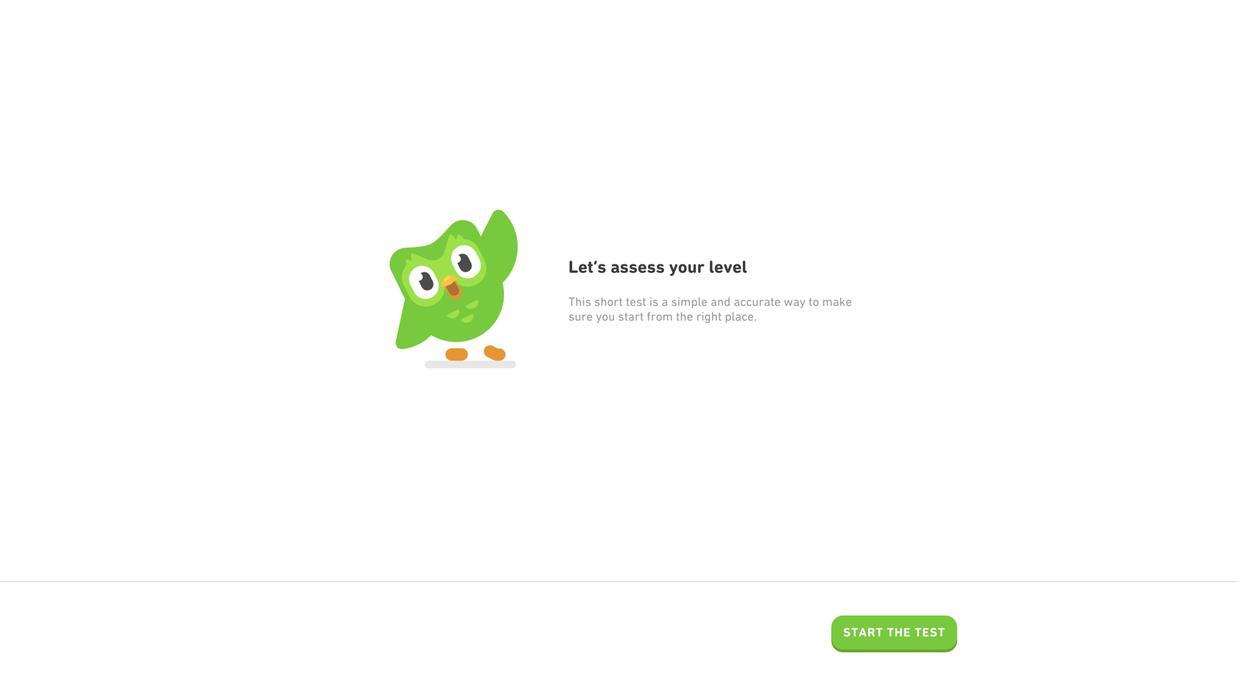 Task type: vqa. For each thing, say whether or not it's contained in the screenshot.
way
yes



Task type: locate. For each thing, give the bounding box(es) containing it.
from
[[647, 309, 673, 323]]

this
[[569, 295, 591, 309]]

the down simple
[[676, 309, 693, 323]]

start
[[618, 309, 644, 323]]

the inside this short test is a simple and accurate way to make sure you start from the right place.
[[676, 309, 693, 323]]

0 horizontal spatial the
[[676, 309, 693, 323]]

0 horizontal spatial test
[[626, 295, 646, 309]]

your
[[669, 257, 705, 277]]

simple
[[671, 295, 708, 309]]

this short test is a simple and accurate way to make sure you start from the right place.
[[569, 295, 852, 323]]

and
[[711, 295, 731, 309]]

test right start
[[915, 625, 946, 640]]

test inside button
[[915, 625, 946, 640]]

a
[[662, 295, 668, 309]]

1 horizontal spatial test
[[915, 625, 946, 640]]

start
[[843, 625, 884, 640]]

test up start
[[626, 295, 646, 309]]

1 horizontal spatial the
[[887, 625, 911, 640]]

0 vertical spatial the
[[676, 309, 693, 323]]

to
[[809, 295, 819, 309]]

the right start
[[887, 625, 911, 640]]

test
[[626, 295, 646, 309], [915, 625, 946, 640]]

test inside this short test is a simple and accurate way to make sure you start from the right place.
[[626, 295, 646, 309]]

1 vertical spatial test
[[915, 625, 946, 640]]

1 vertical spatial the
[[887, 625, 911, 640]]

let's
[[569, 257, 606, 277]]

0 vertical spatial test
[[626, 295, 646, 309]]

start the test
[[843, 625, 946, 640]]

way
[[784, 295, 806, 309]]

the
[[676, 309, 693, 323], [887, 625, 911, 640]]

you
[[596, 309, 615, 323]]



Task type: describe. For each thing, give the bounding box(es) containing it.
start the test button
[[832, 616, 957, 653]]

let's assess your level
[[569, 257, 747, 277]]

right
[[696, 309, 722, 323]]

the inside button
[[887, 625, 911, 640]]

test for short
[[626, 295, 646, 309]]

level
[[709, 257, 747, 277]]

sure
[[569, 309, 593, 323]]

place.
[[725, 309, 757, 323]]

make
[[822, 295, 852, 309]]

assess
[[611, 257, 665, 277]]

is
[[649, 295, 659, 309]]

accurate
[[734, 295, 781, 309]]

test for the
[[915, 625, 946, 640]]

short
[[594, 295, 623, 309]]



